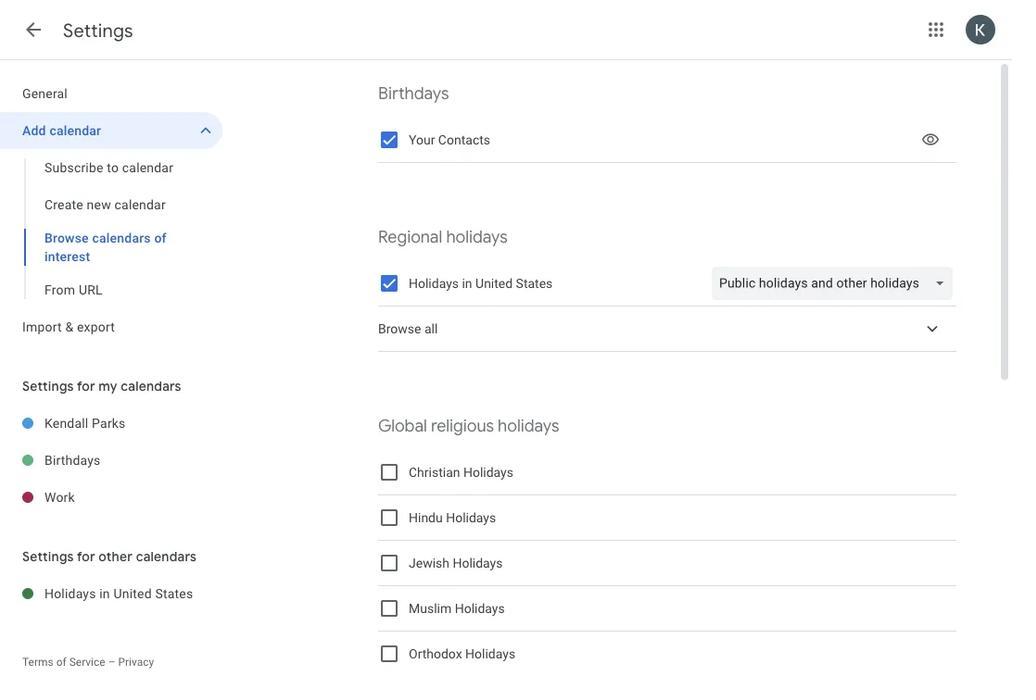 Task type: vqa. For each thing, say whether or not it's contained in the screenshot.
December
no



Task type: describe. For each thing, give the bounding box(es) containing it.
holidays in united states link
[[45, 576, 223, 613]]

import & export
[[22, 319, 115, 335]]

in inside tree item
[[99, 586, 110, 602]]

work
[[45, 490, 75, 505]]

for for other
[[77, 549, 95, 565]]

holidays in united states tree item
[[0, 576, 223, 613]]

my
[[99, 378, 118, 394]]

states inside tree item
[[155, 586, 193, 602]]

holidays up all
[[409, 276, 459, 291]]

0 vertical spatial holidays
[[446, 227, 508, 248]]

global
[[378, 416, 427, 437]]

united inside holidays in united states link
[[114, 586, 152, 602]]

terms of service link
[[22, 656, 105, 669]]

general
[[22, 86, 68, 101]]

&
[[65, 319, 74, 335]]

0 vertical spatial birthdays
[[378, 83, 449, 104]]

regional
[[378, 227, 442, 248]]

your contacts
[[409, 132, 490, 148]]

1 vertical spatial of
[[56, 656, 66, 669]]

calendar inside tree item
[[50, 123, 101, 138]]

kendall parks
[[45, 416, 126, 431]]

to
[[107, 160, 119, 175]]

interest
[[45, 249, 90, 264]]

muslim holidays
[[409, 601, 505, 617]]

tree containing general
[[0, 75, 223, 346]]

add
[[22, 123, 46, 138]]

url
[[79, 282, 103, 298]]

import
[[22, 319, 62, 335]]

privacy link
[[118, 656, 154, 669]]

christian
[[409, 465, 460, 480]]

work tree item
[[0, 479, 223, 516]]

jewish
[[409, 556, 450, 571]]

create new calendar
[[45, 197, 166, 212]]

religious
[[431, 416, 494, 437]]

browse all
[[378, 321, 438, 337]]

kendall
[[45, 416, 88, 431]]

calendar for subscribe to calendar
[[122, 160, 173, 175]]

settings for settings
[[63, 19, 133, 42]]

holidays for christian holidays
[[464, 465, 514, 480]]

browse for browse calendars of interest
[[45, 230, 89, 246]]

terms
[[22, 656, 53, 669]]

0 vertical spatial in
[[462, 276, 472, 291]]

contacts
[[438, 132, 490, 148]]

for for my
[[77, 378, 95, 394]]



Task type: locate. For each thing, give the bounding box(es) containing it.
for left my
[[77, 378, 95, 394]]

holidays
[[446, 227, 508, 248], [498, 416, 560, 437]]

1 horizontal spatial of
[[154, 230, 167, 246]]

holidays in united states down other at the bottom left of page
[[45, 586, 193, 602]]

settings right go back icon
[[63, 19, 133, 42]]

go back image
[[22, 19, 45, 41]]

your
[[409, 132, 435, 148]]

1 vertical spatial united
[[114, 586, 152, 602]]

other
[[99, 549, 133, 565]]

kendall parks tree item
[[0, 405, 223, 442]]

holidays right religious
[[498, 416, 560, 437]]

settings for settings for other calendars
[[22, 549, 74, 565]]

orthodox
[[409, 647, 462, 662]]

for
[[77, 378, 95, 394], [77, 549, 95, 565]]

calendar for create new calendar
[[115, 197, 166, 212]]

subscribe
[[45, 160, 103, 175]]

0 horizontal spatial birthdays
[[45, 453, 101, 468]]

calendars for other
[[136, 549, 197, 565]]

birthdays tree item
[[0, 442, 223, 479]]

group containing subscribe to calendar
[[0, 149, 223, 309]]

add calendar
[[22, 123, 101, 138]]

2 vertical spatial calendars
[[136, 549, 197, 565]]

hindu
[[409, 511, 443, 526]]

calendars for my
[[121, 378, 181, 394]]

holidays inside tree item
[[45, 586, 96, 602]]

of right terms
[[56, 656, 66, 669]]

from
[[45, 282, 75, 298]]

united
[[476, 276, 513, 291], [114, 586, 152, 602]]

0 vertical spatial settings
[[63, 19, 133, 42]]

1 vertical spatial in
[[99, 586, 110, 602]]

1 vertical spatial for
[[77, 549, 95, 565]]

settings for settings for my calendars
[[22, 378, 74, 394]]

1 vertical spatial calendar
[[122, 160, 173, 175]]

parks
[[92, 416, 126, 431]]

add calendar tree item
[[0, 112, 223, 149]]

calendars right my
[[121, 378, 181, 394]]

birthdays
[[378, 83, 449, 104], [45, 453, 101, 468]]

browse for browse all
[[378, 321, 421, 337]]

hindu holidays
[[409, 511, 496, 526]]

0 vertical spatial for
[[77, 378, 95, 394]]

holidays right regional in the top left of the page
[[446, 227, 508, 248]]

None field
[[712, 267, 961, 300]]

1 vertical spatial birthdays
[[45, 453, 101, 468]]

holidays for orthodox holidays
[[466, 647, 516, 662]]

0 vertical spatial states
[[516, 276, 553, 291]]

create
[[45, 197, 83, 212]]

states
[[516, 276, 553, 291], [155, 586, 193, 602]]

–
[[108, 656, 115, 669]]

in
[[462, 276, 472, 291], [99, 586, 110, 602]]

settings for my calendars
[[22, 378, 181, 394]]

holidays
[[409, 276, 459, 291], [464, 465, 514, 480], [446, 511, 496, 526], [453, 556, 503, 571], [45, 586, 96, 602], [455, 601, 505, 617], [466, 647, 516, 662]]

holidays in united states
[[409, 276, 553, 291], [45, 586, 193, 602]]

settings heading
[[63, 19, 133, 42]]

in down settings for other calendars
[[99, 586, 110, 602]]

privacy
[[118, 656, 154, 669]]

calendars up holidays in united states link
[[136, 549, 197, 565]]

holidays down global religious holidays
[[464, 465, 514, 480]]

subscribe to calendar
[[45, 160, 173, 175]]

group
[[0, 149, 223, 309]]

0 horizontal spatial holidays in united states
[[45, 586, 193, 602]]

1 vertical spatial settings
[[22, 378, 74, 394]]

1 vertical spatial holidays
[[498, 416, 560, 437]]

browse left all
[[378, 321, 421, 337]]

calendars inside browse calendars of interest
[[92, 230, 151, 246]]

birthdays inside tree item
[[45, 453, 101, 468]]

0 horizontal spatial united
[[114, 586, 152, 602]]

1 vertical spatial browse
[[378, 321, 421, 337]]

from url
[[45, 282, 103, 298]]

regional holidays
[[378, 227, 508, 248]]

global religious holidays
[[378, 416, 560, 437]]

holidays right jewish
[[453, 556, 503, 571]]

united down regional holidays
[[476, 276, 513, 291]]

1 for from the top
[[77, 378, 95, 394]]

browse inside tree item
[[378, 321, 421, 337]]

holidays for hindu holidays
[[446, 511, 496, 526]]

calendar
[[50, 123, 101, 138], [122, 160, 173, 175], [115, 197, 166, 212]]

calendar up subscribe
[[50, 123, 101, 138]]

browse up interest
[[45, 230, 89, 246]]

holidays right hindu
[[446, 511, 496, 526]]

0 vertical spatial united
[[476, 276, 513, 291]]

work link
[[45, 479, 223, 516]]

0 vertical spatial calendar
[[50, 123, 101, 138]]

1 horizontal spatial holidays in united states
[[409, 276, 553, 291]]

new
[[87, 197, 111, 212]]

1 vertical spatial states
[[155, 586, 193, 602]]

holidays in united states inside tree item
[[45, 586, 193, 602]]

birthdays down "kendall"
[[45, 453, 101, 468]]

calendars
[[92, 230, 151, 246], [121, 378, 181, 394], [136, 549, 197, 565]]

of
[[154, 230, 167, 246], [56, 656, 66, 669]]

settings for my calendars tree
[[0, 405, 223, 516]]

terms of service – privacy
[[22, 656, 154, 669]]

all
[[425, 321, 438, 337]]

1 horizontal spatial states
[[516, 276, 553, 291]]

browse inside browse calendars of interest
[[45, 230, 89, 246]]

jewish holidays
[[409, 556, 503, 571]]

tree
[[0, 75, 223, 346]]

0 vertical spatial of
[[154, 230, 167, 246]]

christian holidays
[[409, 465, 514, 480]]

service
[[69, 656, 105, 669]]

0 horizontal spatial states
[[155, 586, 193, 602]]

0 horizontal spatial in
[[99, 586, 110, 602]]

browse calendars of interest
[[45, 230, 167, 264]]

0 vertical spatial holidays in united states
[[409, 276, 553, 291]]

of down the create new calendar
[[154, 230, 167, 246]]

holidays up orthodox holidays
[[455, 601, 505, 617]]

for left other at the bottom left of page
[[77, 549, 95, 565]]

holidays right orthodox
[[466, 647, 516, 662]]

1 horizontal spatial in
[[462, 276, 472, 291]]

holidays for jewish holidays
[[453, 556, 503, 571]]

united down other at the bottom left of page
[[114, 586, 152, 602]]

0 vertical spatial calendars
[[92, 230, 151, 246]]

in down regional holidays
[[462, 276, 472, 291]]

calendar right new
[[115, 197, 166, 212]]

birthdays up the your
[[378, 83, 449, 104]]

export
[[77, 319, 115, 335]]

browse
[[45, 230, 89, 246], [378, 321, 421, 337]]

2 for from the top
[[77, 549, 95, 565]]

holidays for muslim holidays
[[455, 601, 505, 617]]

2 vertical spatial calendar
[[115, 197, 166, 212]]

browse all tree item
[[378, 307, 957, 352]]

calendar right to
[[122, 160, 173, 175]]

calendars down the create new calendar
[[92, 230, 151, 246]]

settings
[[63, 19, 133, 42], [22, 378, 74, 394], [22, 549, 74, 565]]

settings down the work at bottom
[[22, 549, 74, 565]]

holidays down settings for other calendars
[[45, 586, 96, 602]]

holidays in united states down regional holidays
[[409, 276, 553, 291]]

settings up "kendall"
[[22, 378, 74, 394]]

of inside browse calendars of interest
[[154, 230, 167, 246]]

muslim
[[409, 601, 452, 617]]

0 horizontal spatial of
[[56, 656, 66, 669]]

1 vertical spatial calendars
[[121, 378, 181, 394]]

1 horizontal spatial browse
[[378, 321, 421, 337]]

2 vertical spatial settings
[[22, 549, 74, 565]]

1 vertical spatial holidays in united states
[[45, 586, 193, 602]]

1 horizontal spatial birthdays
[[378, 83, 449, 104]]

0 horizontal spatial browse
[[45, 230, 89, 246]]

settings for other calendars
[[22, 549, 197, 565]]

birthdays link
[[45, 442, 223, 479]]

1 horizontal spatial united
[[476, 276, 513, 291]]

orthodox holidays
[[409, 647, 516, 662]]

0 vertical spatial browse
[[45, 230, 89, 246]]



